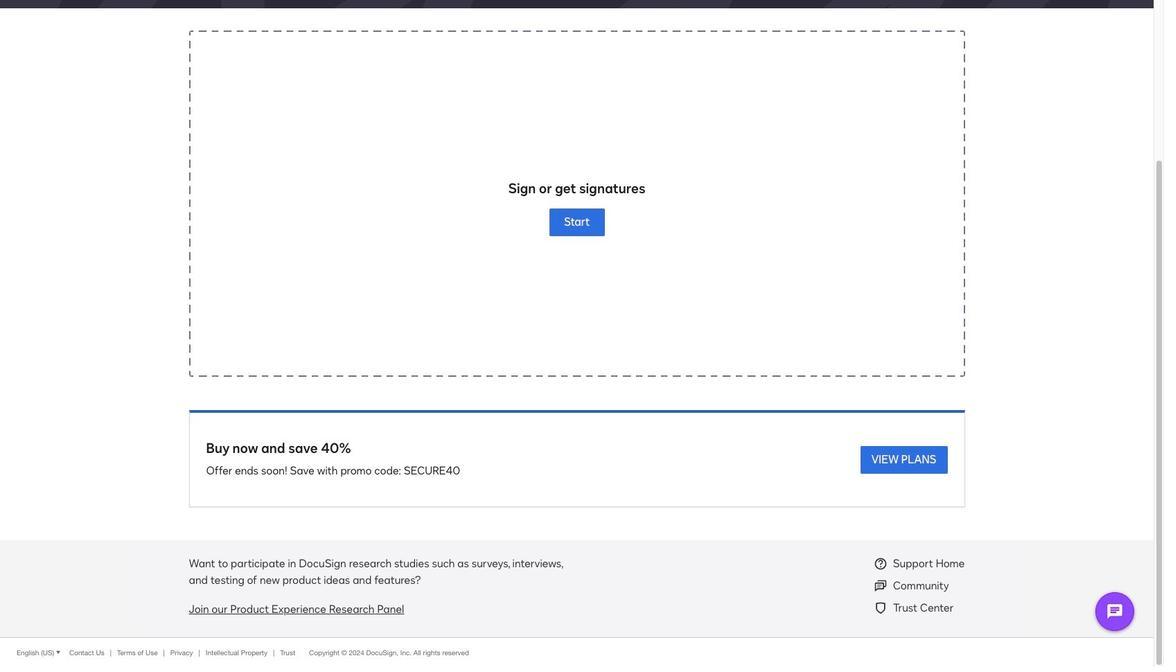 Task type: locate. For each thing, give the bounding box(es) containing it.
more info region
[[0, 540, 1154, 667]]



Task type: vqa. For each thing, say whether or not it's contained in the screenshot.
DocuSign eSignature image
no



